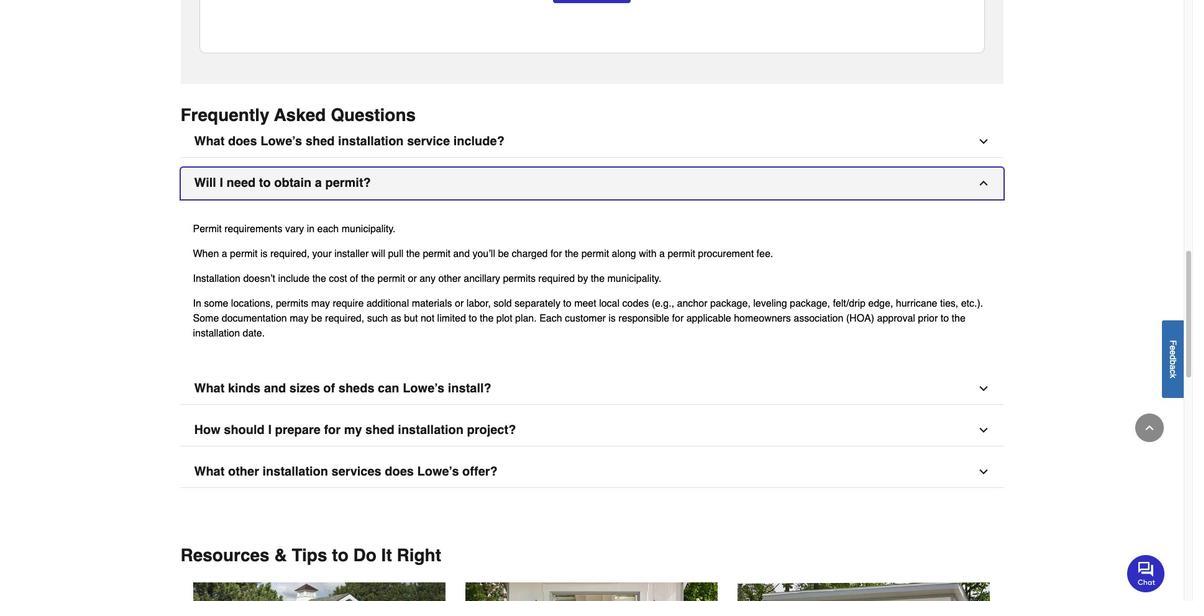 Task type: locate. For each thing, give the bounding box(es) containing it.
1 horizontal spatial may
[[311, 298, 330, 309]]

permits down charged
[[503, 273, 536, 284]]

to
[[259, 176, 271, 190], [563, 298, 572, 309], [469, 313, 477, 324], [941, 313, 949, 324], [332, 546, 349, 565]]

a right the with
[[660, 248, 665, 260]]

installation doesn't include the cost of the permit or any other ancillary permits required by the municipality.
[[193, 273, 664, 284]]

0 horizontal spatial permits
[[276, 298, 309, 309]]

chevron up image
[[977, 177, 990, 189], [1144, 422, 1156, 434]]

will i need to obtain a permit?
[[194, 176, 371, 190]]

2 vertical spatial what
[[194, 465, 225, 479]]

installation down questions at the top of the page
[[338, 134, 404, 148]]

1 horizontal spatial required,
[[325, 313, 364, 324]]

1 vertical spatial lowe's
[[403, 381, 445, 396]]

scroll to top element
[[1136, 414, 1164, 443]]

does inside what does lowe's shed installation service include? button
[[228, 134, 257, 148]]

a
[[315, 176, 322, 190], [222, 248, 227, 260], [660, 248, 665, 260], [1169, 365, 1179, 370]]

date.
[[243, 328, 265, 339]]

leveling
[[754, 298, 787, 309]]

0 vertical spatial of
[[350, 273, 358, 284]]

1 vertical spatial does
[[385, 465, 414, 479]]

lowe's inside button
[[417, 465, 459, 479]]

does inside what other installation services does lowe's offer? button
[[385, 465, 414, 479]]

1 vertical spatial for
[[672, 313, 684, 324]]

installation inside the in some locations, permits may require additional materials or labor, sold separately to meet local codes (e.g., anchor package, leveling package, felt/drip edge, hurricane ties, etc.). some documentation may be required, such as but not limited to the plot plan. each customer is responsible for applicable homeowners association (hoa) approval prior to the installation date.
[[193, 328, 240, 339]]

a right obtain
[[315, 176, 322, 190]]

does down "frequently"
[[228, 134, 257, 148]]

shed right "my" on the left bottom
[[366, 423, 395, 437]]

what down how
[[194, 465, 225, 479]]

0 vertical spatial does
[[228, 134, 257, 148]]

2 e from the top
[[1169, 350, 1179, 355]]

1 chevron down image from the top
[[977, 135, 990, 148]]

to left "meet"
[[563, 298, 572, 309]]

need
[[227, 176, 256, 190]]

may
[[311, 298, 330, 309], [290, 313, 309, 324]]

is down local
[[609, 313, 616, 324]]

0 horizontal spatial other
[[228, 465, 259, 479]]

be
[[498, 248, 509, 260], [311, 313, 322, 324]]

is up doesn't
[[260, 248, 268, 260]]

i right should
[[268, 423, 272, 437]]

will
[[194, 176, 216, 190]]

sold
[[494, 298, 512, 309]]

1 horizontal spatial permits
[[503, 273, 536, 284]]

or left any
[[408, 273, 417, 284]]

for left "my" on the left bottom
[[324, 423, 341, 437]]

other
[[438, 273, 461, 284], [228, 465, 259, 479]]

and left sizes
[[264, 381, 286, 396]]

shed down asked
[[306, 134, 335, 148]]

1 horizontal spatial or
[[455, 298, 464, 309]]

or
[[408, 273, 417, 284], [455, 298, 464, 309]]

1 horizontal spatial does
[[385, 465, 414, 479]]

0 horizontal spatial chevron up image
[[977, 177, 990, 189]]

0 vertical spatial what
[[194, 134, 225, 148]]

0 horizontal spatial municipality.
[[342, 224, 396, 235]]

0 vertical spatial other
[[438, 273, 461, 284]]

tips
[[292, 546, 327, 565]]

2 what from the top
[[194, 381, 225, 396]]

permit requirements vary in each municipality.
[[193, 224, 396, 235]]

of inside button
[[323, 381, 335, 396]]

for down anchor
[[672, 313, 684, 324]]

project?
[[467, 423, 516, 437]]

doesn't
[[243, 273, 275, 284]]

each
[[540, 313, 562, 324]]

permit up by
[[582, 248, 609, 260]]

1 vertical spatial chevron down image
[[977, 424, 990, 437]]

0 horizontal spatial or
[[408, 273, 417, 284]]

the right by
[[591, 273, 605, 284]]

chevron down image
[[977, 383, 990, 395]]

for
[[551, 248, 562, 260], [672, 313, 684, 324], [324, 423, 341, 437]]

0 vertical spatial required,
[[270, 248, 310, 260]]

required, down require
[[325, 313, 364, 324]]

to right need
[[259, 176, 271, 190]]

what for what does lowe's shed installation service include?
[[194, 134, 225, 148]]

of right sizes
[[323, 381, 335, 396]]

along
[[612, 248, 636, 260]]

municipality.
[[342, 224, 396, 235], [608, 273, 662, 284]]

what left kinds
[[194, 381, 225, 396]]

or for permit
[[408, 273, 417, 284]]

prior
[[918, 313, 938, 324]]

i right will
[[220, 176, 223, 190]]

1 vertical spatial required,
[[325, 313, 364, 324]]

0 vertical spatial i
[[220, 176, 223, 190]]

installer
[[334, 248, 369, 260]]

0 horizontal spatial for
[[324, 423, 341, 437]]

(e.g.,
[[652, 298, 674, 309]]

0 horizontal spatial be
[[311, 313, 322, 324]]

2 vertical spatial for
[[324, 423, 341, 437]]

f e e d b a c k
[[1169, 340, 1179, 378]]

lowe's left offer?
[[417, 465, 459, 479]]

installation down install? on the bottom left of page
[[398, 423, 464, 437]]

e up the b on the bottom right
[[1169, 350, 1179, 355]]

a up k
[[1169, 365, 1179, 370]]

0 horizontal spatial of
[[323, 381, 335, 396]]

to inside button
[[259, 176, 271, 190]]

what does lowe's shed installation service include?
[[194, 134, 505, 148]]

any
[[420, 273, 436, 284]]

0 vertical spatial and
[[453, 248, 470, 260]]

materials
[[412, 298, 452, 309]]

with
[[639, 248, 657, 260]]

a inside button
[[315, 176, 322, 190]]

0 horizontal spatial does
[[228, 134, 257, 148]]

1 vertical spatial or
[[455, 298, 464, 309]]

package, up association
[[790, 298, 830, 309]]

require
[[333, 298, 364, 309]]

chevron down image inside what does lowe's shed installation service include? button
[[977, 135, 990, 148]]

obtain
[[274, 176, 312, 190]]

fee.
[[757, 248, 773, 260]]

services
[[332, 465, 381, 479]]

3 what from the top
[[194, 465, 225, 479]]

or inside the in some locations, permits may require additional materials or labor, sold separately to meet local codes (e.g., anchor package, leveling package, felt/drip edge, hurricane ties, etc.). some documentation may be required, such as but not limited to the plot plan. each customer is responsible for applicable homeowners association (hoa) approval prior to the installation date.
[[455, 298, 464, 309]]

0 vertical spatial be
[[498, 248, 509, 260]]

what other installation services does lowe's offer?
[[194, 465, 498, 479]]

applicable
[[687, 313, 731, 324]]

package, up applicable
[[710, 298, 751, 309]]

1 vertical spatial of
[[323, 381, 335, 396]]

lowe's down frequently asked questions
[[261, 134, 302, 148]]

by
[[578, 273, 588, 284]]

plan.
[[515, 313, 537, 324]]

municipality. up will
[[342, 224, 396, 235]]

lowe's right can
[[403, 381, 445, 396]]

what does lowe's shed installation service include? button
[[181, 126, 1004, 158]]

other down should
[[228, 465, 259, 479]]

1 vertical spatial other
[[228, 465, 259, 479]]

e
[[1169, 346, 1179, 350], [1169, 350, 1179, 355]]

locations,
[[231, 298, 273, 309]]

how should i prepare for my shed installation project? button
[[181, 415, 1004, 447]]

1 horizontal spatial for
[[551, 248, 562, 260]]

other right any
[[438, 273, 461, 284]]

what
[[194, 134, 225, 148], [194, 381, 225, 396], [194, 465, 225, 479]]

for up required
[[551, 248, 562, 260]]

local
[[599, 298, 620, 309]]

is
[[260, 248, 268, 260], [609, 313, 616, 324]]

1 vertical spatial municipality.
[[608, 273, 662, 284]]

permits inside the in some locations, permits may require additional materials or labor, sold separately to meet local codes (e.g., anchor package, leveling package, felt/drip edge, hurricane ties, etc.). some documentation may be required, such as but not limited to the plot plan. each customer is responsible for applicable homeowners association (hoa) approval prior to the installation date.
[[276, 298, 309, 309]]

be left such
[[311, 313, 322, 324]]

2 chevron down image from the top
[[977, 424, 990, 437]]

shed
[[306, 134, 335, 148], [366, 423, 395, 437]]

chevron down image inside what other installation services does lowe's offer? button
[[977, 466, 990, 478]]

may down the 'include'
[[290, 313, 309, 324]]

1 horizontal spatial of
[[350, 273, 358, 284]]

the
[[406, 248, 420, 260], [565, 248, 579, 260], [312, 273, 326, 284], [361, 273, 375, 284], [591, 273, 605, 284], [480, 313, 494, 324], [952, 313, 966, 324]]

0 horizontal spatial is
[[260, 248, 268, 260]]

1 horizontal spatial be
[[498, 248, 509, 260]]

1 vertical spatial be
[[311, 313, 322, 324]]

1 horizontal spatial shed
[[366, 423, 395, 437]]

chevron down image for how should i prepare for my shed installation project?
[[977, 424, 990, 437]]

0 vertical spatial municipality.
[[342, 224, 396, 235]]

required, up the 'include'
[[270, 248, 310, 260]]

meet
[[574, 298, 597, 309]]

0 vertical spatial shed
[[306, 134, 335, 148]]

1 vertical spatial chevron up image
[[1144, 422, 1156, 434]]

0 horizontal spatial and
[[264, 381, 286, 396]]

chevron down image
[[977, 135, 990, 148], [977, 424, 990, 437], [977, 466, 990, 478]]

chevron down image for what does lowe's shed installation service include?
[[977, 135, 990, 148]]

or up limited
[[455, 298, 464, 309]]

f e e d b a c k button
[[1162, 320, 1184, 398]]

what inside button
[[194, 465, 225, 479]]

chevron down image for what other installation services does lowe's offer?
[[977, 466, 990, 478]]

0 vertical spatial chevron up image
[[977, 177, 990, 189]]

1 vertical spatial permits
[[276, 298, 309, 309]]

1 horizontal spatial chevron up image
[[1144, 422, 1156, 434]]

installation down prepare in the bottom of the page
[[263, 465, 328, 479]]

be right you'll
[[498, 248, 509, 260]]

will
[[372, 248, 385, 260]]

in
[[193, 298, 201, 309]]

sheds
[[339, 381, 375, 396]]

1 what from the top
[[194, 134, 225, 148]]

does
[[228, 134, 257, 148], [385, 465, 414, 479]]

chevron down image inside how should i prepare for my shed installation project? button
[[977, 424, 990, 437]]

association
[[794, 313, 844, 324]]

1 horizontal spatial i
[[268, 423, 272, 437]]

1 horizontal spatial other
[[438, 273, 461, 284]]

0 horizontal spatial package,
[[710, 298, 751, 309]]

0 vertical spatial or
[[408, 273, 417, 284]]

edge,
[[869, 298, 893, 309]]

frequently
[[181, 105, 270, 125]]

permits down the 'include'
[[276, 298, 309, 309]]

1 vertical spatial and
[[264, 381, 286, 396]]

and left you'll
[[453, 248, 470, 260]]

required,
[[270, 248, 310, 260], [325, 313, 364, 324]]

2 vertical spatial chevron down image
[[977, 466, 990, 478]]

installation down some
[[193, 328, 240, 339]]

what kinds and sizes of sheds can lowe's install?
[[194, 381, 492, 396]]

resources
[[181, 546, 270, 565]]

what down "frequently"
[[194, 134, 225, 148]]

0 vertical spatial chevron down image
[[977, 135, 990, 148]]

1 vertical spatial what
[[194, 381, 225, 396]]

municipality. up codes
[[608, 273, 662, 284]]

the down will
[[361, 273, 375, 284]]

k
[[1169, 374, 1179, 378]]

0 vertical spatial permits
[[503, 273, 536, 284]]

3 chevron down image from the top
[[977, 466, 990, 478]]

what for what kinds and sizes of sheds can lowe's install?
[[194, 381, 225, 396]]

may left require
[[311, 298, 330, 309]]

1 vertical spatial is
[[609, 313, 616, 324]]

when
[[193, 248, 219, 260]]

package,
[[710, 298, 751, 309], [790, 298, 830, 309]]

0 vertical spatial may
[[311, 298, 330, 309]]

1 horizontal spatial is
[[609, 313, 616, 324]]

and
[[453, 248, 470, 260], [264, 381, 286, 396]]

of right cost
[[350, 273, 358, 284]]

2 horizontal spatial for
[[672, 313, 684, 324]]

does right "services"
[[385, 465, 414, 479]]

is inside the in some locations, permits may require additional materials or labor, sold separately to meet local codes (e.g., anchor package, leveling package, felt/drip edge, hurricane ties, etc.). some documentation may be required, such as but not limited to the plot plan. each customer is responsible for applicable homeowners association (hoa) approval prior to the installation date.
[[609, 313, 616, 324]]

e up d
[[1169, 346, 1179, 350]]

0 horizontal spatial may
[[290, 313, 309, 324]]

the up by
[[565, 248, 579, 260]]

2 vertical spatial lowe's
[[417, 465, 459, 479]]

1 horizontal spatial package,
[[790, 298, 830, 309]]



Task type: describe. For each thing, give the bounding box(es) containing it.
pull
[[388, 248, 404, 260]]

1 e from the top
[[1169, 346, 1179, 350]]

the down ties,
[[952, 313, 966, 324]]

your
[[312, 248, 332, 260]]

resources & tips to do it right
[[181, 546, 441, 565]]

0 vertical spatial is
[[260, 248, 268, 260]]

and inside what kinds and sizes of sheds can lowe's install? button
[[264, 381, 286, 396]]

asked
[[274, 105, 326, 125]]

will i need to obtain a permit? button
[[181, 168, 1004, 199]]

such
[[367, 313, 388, 324]]

required, inside the in some locations, permits may require additional materials or labor, sold separately to meet local codes (e.g., anchor package, leveling package, felt/drip edge, hurricane ties, etc.). some documentation may be required, such as but not limited to the plot plan. each customer is responsible for applicable homeowners association (hoa) approval prior to the installation date.
[[325, 313, 364, 324]]

plot
[[496, 313, 513, 324]]

chevron up image inside the will i need to obtain a permit? button
[[977, 177, 990, 189]]

questions
[[331, 105, 416, 125]]

chevron up image inside scroll to top 'element'
[[1144, 422, 1156, 434]]

hurricane
[[896, 298, 938, 309]]

felt/drip
[[833, 298, 866, 309]]

should
[[224, 423, 265, 437]]

to left do
[[332, 546, 349, 565]]

0 horizontal spatial shed
[[306, 134, 335, 148]]

some
[[204, 298, 228, 309]]

1 package, from the left
[[710, 298, 751, 309]]

to down labor,
[[469, 313, 477, 324]]

customer
[[565, 313, 606, 324]]

other inside what other installation services does lowe's offer? button
[[228, 465, 259, 479]]

for inside button
[[324, 423, 341, 437]]

chat invite button image
[[1128, 555, 1165, 593]]

a storage shed set up as a home office she shed with french doors and office furnishings. image
[[737, 583, 990, 602]]

be inside the in some locations, permits may require additional materials or labor, sold separately to meet local codes (e.g., anchor package, leveling package, felt/drip edge, hurricane ties, etc.). some documentation may be required, such as but not limited to the plot plan. each customer is responsible for applicable homeowners association (hoa) approval prior to the installation date.
[[311, 313, 322, 324]]

labor,
[[467, 298, 491, 309]]

cost
[[329, 273, 347, 284]]

d
[[1169, 355, 1179, 360]]

the left cost
[[312, 273, 326, 284]]

permit up additional
[[378, 273, 405, 284]]

prepare
[[275, 423, 321, 437]]

0 vertical spatial for
[[551, 248, 562, 260]]

b
[[1169, 360, 1179, 365]]

what other installation services does lowe's offer? button
[[181, 457, 1004, 488]]

permit
[[193, 224, 222, 235]]

additional
[[367, 298, 409, 309]]

a inside button
[[1169, 365, 1179, 370]]

how
[[194, 423, 220, 437]]

ties,
[[940, 298, 959, 309]]

the down labor,
[[480, 313, 494, 324]]

do
[[353, 546, 377, 565]]

c
[[1169, 370, 1179, 374]]

responsible
[[619, 313, 670, 324]]

it
[[381, 546, 392, 565]]

permit right the with
[[668, 248, 695, 260]]

can
[[378, 381, 399, 396]]

0 horizontal spatial i
[[220, 176, 223, 190]]

installation
[[193, 273, 241, 284]]

documentation
[[222, 313, 287, 324]]

not
[[421, 313, 435, 324]]

installation inside what other installation services does lowe's offer? button
[[263, 465, 328, 479]]

ancillary
[[464, 273, 500, 284]]

approval
[[877, 313, 916, 324]]

homeowners
[[734, 313, 791, 324]]

requirements
[[224, 224, 283, 235]]

installation inside what does lowe's shed installation service include? button
[[338, 134, 404, 148]]

in
[[307, 224, 315, 235]]

install?
[[448, 381, 492, 396]]

1 horizontal spatial municipality.
[[608, 273, 662, 284]]

each
[[317, 224, 339, 235]]

a video about building a she shed. image
[[465, 583, 718, 602]]

&
[[274, 546, 287, 565]]

installation inside how should i prepare for my shed installation project? button
[[398, 423, 464, 437]]

etc.).
[[961, 298, 984, 309]]

or for materials
[[455, 298, 464, 309]]

frequently asked questions
[[181, 105, 416, 125]]

0 vertical spatial lowe's
[[261, 134, 302, 148]]

kinds
[[228, 381, 261, 396]]

limited
[[437, 313, 466, 324]]

permit?
[[325, 176, 371, 190]]

charged
[[512, 248, 548, 260]]

a right when
[[222, 248, 227, 260]]

include?
[[454, 134, 505, 148]]

0 horizontal spatial required,
[[270, 248, 310, 260]]

include
[[278, 273, 310, 284]]

a gray and white wood storage shed with windows and twin doors set up in a fenced backyard. image
[[193, 583, 445, 602]]

some
[[193, 313, 219, 324]]

right
[[397, 546, 441, 565]]

anchor
[[677, 298, 708, 309]]

1 vertical spatial shed
[[366, 423, 395, 437]]

for inside the in some locations, permits may require additional materials or labor, sold separately to meet local codes (e.g., anchor package, leveling package, felt/drip edge, hurricane ties, etc.). some documentation may be required, such as but not limited to the plot plan. each customer is responsible for applicable homeowners association (hoa) approval prior to the installation date.
[[672, 313, 684, 324]]

how should i prepare for my shed installation project?
[[194, 423, 516, 437]]

to down ties,
[[941, 313, 949, 324]]

2 package, from the left
[[790, 298, 830, 309]]

my
[[344, 423, 362, 437]]

1 vertical spatial may
[[290, 313, 309, 324]]

1 horizontal spatial and
[[453, 248, 470, 260]]

the right pull on the left top of the page
[[406, 248, 420, 260]]

required
[[538, 273, 575, 284]]

you'll
[[473, 248, 495, 260]]

offer?
[[463, 465, 498, 479]]

1 vertical spatial i
[[268, 423, 272, 437]]

procurement
[[698, 248, 754, 260]]

in some locations, permits may require additional materials or labor, sold separately to meet local codes (e.g., anchor package, leveling package, felt/drip edge, hurricane ties, etc.). some documentation may be required, such as but not limited to the plot plan. each customer is responsible for applicable homeowners association (hoa) approval prior to the installation date.
[[193, 298, 984, 339]]

sizes
[[290, 381, 320, 396]]

vary
[[285, 224, 304, 235]]

separately
[[515, 298, 561, 309]]

permit down "requirements"
[[230, 248, 258, 260]]

codes
[[623, 298, 649, 309]]

what for what other installation services does lowe's offer?
[[194, 465, 225, 479]]

permit up the installation doesn't include the cost of the permit or any other ancillary permits required by the municipality.
[[423, 248, 451, 260]]

when a permit is required, your installer will pull the permit and you'll be charged for the permit along with a permit procurement fee.
[[193, 248, 773, 260]]

f
[[1169, 340, 1179, 346]]

(hoa)
[[846, 313, 875, 324]]

but
[[404, 313, 418, 324]]



Task type: vqa. For each thing, say whether or not it's contained in the screenshot.
the any on the top left of page
yes



